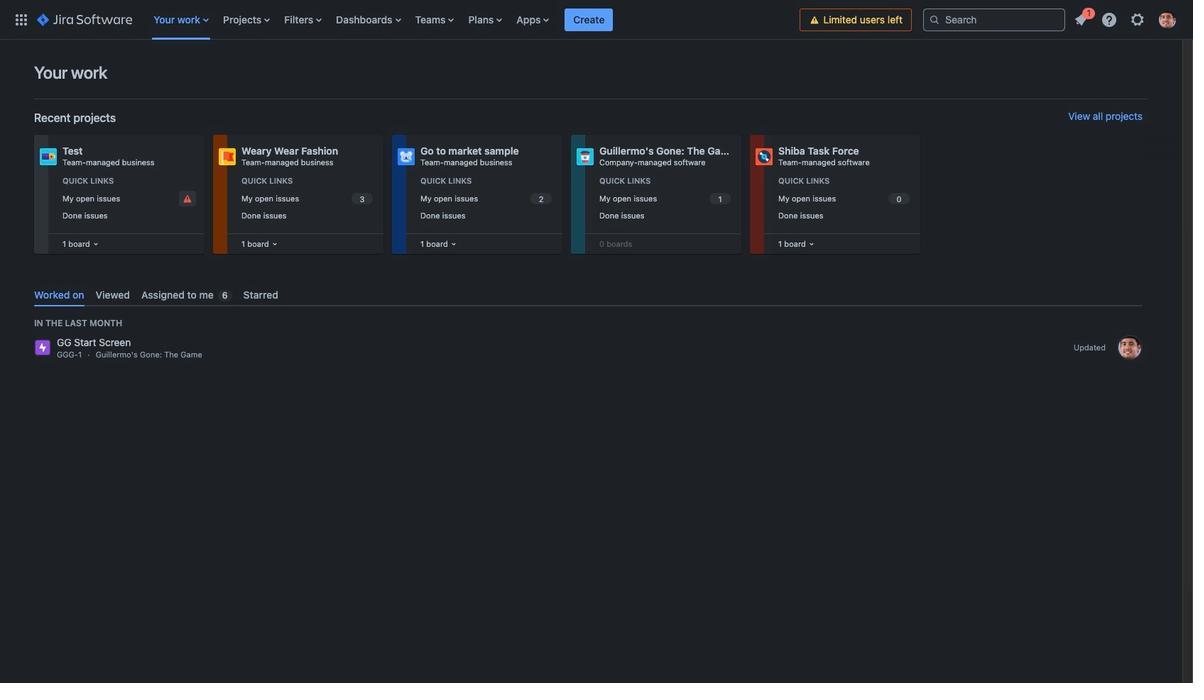 Task type: locate. For each thing, give the bounding box(es) containing it.
1 horizontal spatial list item
[[1068, 5, 1095, 31]]

0 horizontal spatial board image
[[90, 239, 101, 250]]

list item
[[565, 0, 613, 39], [1068, 5, 1095, 31]]

None search field
[[923, 8, 1065, 31]]

0 horizontal spatial list
[[146, 0, 800, 39]]

tab list
[[28, 283, 1148, 307]]

2 horizontal spatial board image
[[448, 239, 459, 250]]

jira software image
[[37, 11, 132, 28], [37, 11, 132, 28]]

notifications image
[[1072, 11, 1089, 28]]

list
[[146, 0, 800, 39], [1068, 5, 1185, 32]]

1 horizontal spatial board image
[[269, 239, 280, 250]]

1 horizontal spatial list
[[1068, 5, 1185, 32]]

appswitcher icon image
[[13, 11, 30, 28]]

board image
[[90, 239, 101, 250], [269, 239, 280, 250], [448, 239, 459, 250]]

your profile and settings image
[[1159, 11, 1176, 28]]

banner
[[0, 0, 1193, 40]]

Search field
[[923, 8, 1065, 31]]

0 horizontal spatial list item
[[565, 0, 613, 39]]



Task type: describe. For each thing, give the bounding box(es) containing it.
board image
[[806, 239, 817, 250]]

2 board image from the left
[[269, 239, 280, 250]]

help image
[[1101, 11, 1118, 28]]

search image
[[929, 14, 940, 25]]

primary element
[[9, 0, 800, 39]]

3 board image from the left
[[448, 239, 459, 250]]

list item inside 'list'
[[1068, 5, 1095, 31]]

1 board image from the left
[[90, 239, 101, 250]]

settings image
[[1129, 11, 1146, 28]]



Task type: vqa. For each thing, say whether or not it's contained in the screenshot.
the rightmost List
yes



